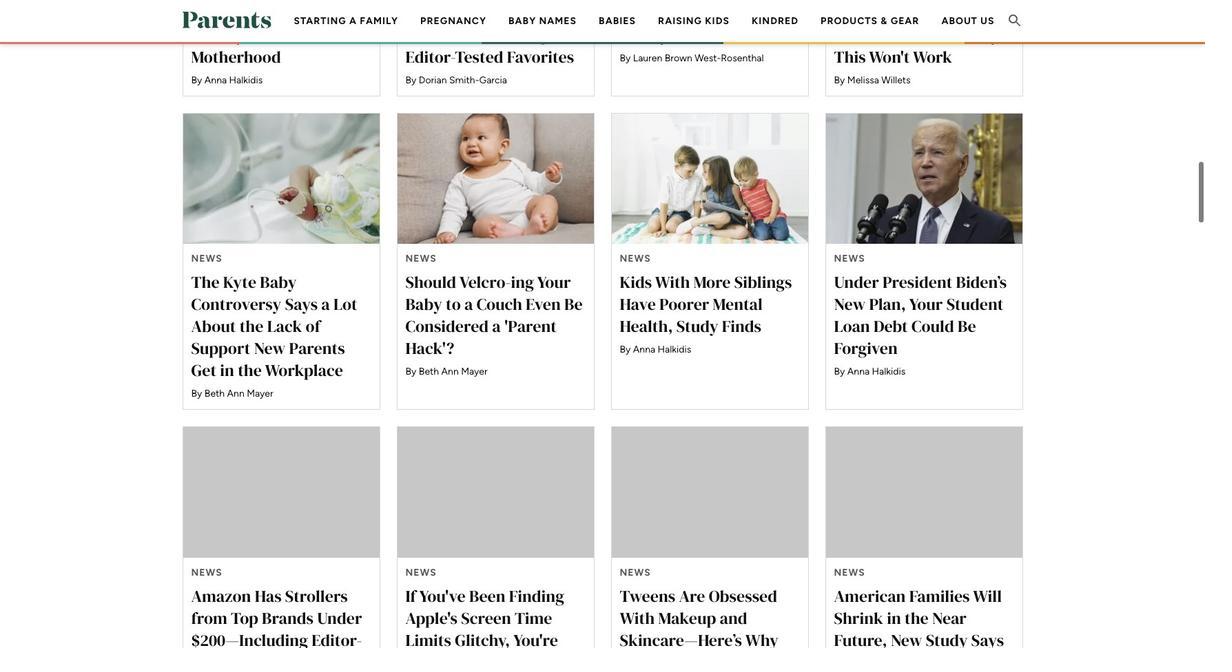 Task type: locate. For each thing, give the bounding box(es) containing it.
1 vertical spatial says
[[972, 629, 1004, 649]]

to inside meghan mccain wants to change the way society talks about motherhood
[[191, 1, 209, 24]]

more
[[694, 271, 731, 294]]

meghan mccain wants to change the way society talks about motherhood
[[191, 0, 354, 68]]

under inside "under president biden's new plan, your student loan debt could be forgiven"
[[834, 271, 879, 294]]

finding
[[509, 585, 564, 608]]

0 horizontal spatial to
[[191, 1, 209, 24]]

2 horizontal spatial new
[[891, 629, 923, 649]]

2 horizontal spatial your
[[909, 293, 943, 316]]

school removes mirrors from bathrooms to curb tiktok use—why this won't work link
[[825, 0, 1023, 96]]

protect
[[665, 1, 719, 24]]

1 horizontal spatial under
[[478, 1, 523, 24]]

1 horizontal spatial baby
[[406, 293, 442, 316]]

0 horizontal spatial kids
[[620, 271, 652, 294]]

0 horizontal spatial be
[[565, 293, 583, 316]]

pregnancy link
[[420, 15, 487, 27]]

if you've been finding apple's screen time limits glitchy, you' link
[[397, 427, 594, 649]]

bathrooms
[[877, 1, 958, 24]]

says inside american families will shrink in the near future, new study says
[[972, 629, 1004, 649]]

a inside navigation
[[349, 15, 357, 27]]

meghan mccain wants to change the way society talks about motherhood link
[[182, 0, 380, 96]]

family inside the laid off? here's what to do to protect your family
[[620, 23, 669, 46]]

0 horizontal spatial study
[[677, 315, 719, 338]]

and
[[720, 607, 748, 630]]

in right the get
[[220, 359, 234, 382]]

three siblings at home image
[[612, 113, 808, 244]]

family
[[360, 15, 398, 27], [620, 23, 669, 46]]

1 vertical spatial under
[[834, 271, 879, 294]]

the kyte baby controversy says a lot about the lack of support new parents get in the workplace
[[191, 271, 357, 382]]

finds
[[722, 315, 762, 338]]

0 horizontal spatial about
[[191, 315, 236, 338]]

0 horizontal spatial to
[[446, 293, 461, 316]]

0 horizontal spatial your
[[537, 271, 571, 294]]

amazon—including
[[406, 23, 548, 46]]

amazon
[[191, 585, 251, 608]]

1 horizontal spatial about
[[292, 23, 336, 46]]

study down families
[[926, 629, 968, 649]]

glitchy,
[[455, 629, 510, 649]]

this
[[834, 45, 866, 68]]

1 horizontal spatial your
[[722, 1, 755, 24]]

the left way
[[271, 1, 295, 24]]

kids down the here's
[[705, 15, 730, 27]]

to inside school removes mirrors from bathrooms to curb tiktok use—why this won't work
[[961, 1, 976, 24]]

laid off? here's what to do to protect your family
[[620, 0, 799, 46]]

0 vertical spatial study
[[677, 315, 719, 338]]

under for these 30 popular car seats are under $200 at amazon—including editor-tested favorites
[[478, 1, 523, 24]]

header navigation
[[283, 0, 1006, 86]]

0 vertical spatial in
[[220, 359, 234, 382]]

curb
[[834, 23, 870, 46]]

loan
[[834, 315, 870, 338]]

mirrors
[[956, 0, 1012, 2]]

baby names link
[[509, 15, 577, 27]]

to up kindred on the right of the page
[[781, 0, 799, 2]]

been
[[469, 585, 506, 608]]

says down will
[[972, 629, 1004, 649]]

with left the more
[[655, 271, 690, 294]]

new left plan,
[[834, 293, 866, 316]]

to
[[781, 0, 799, 2], [191, 1, 209, 24], [643, 1, 661, 24]]

0 vertical spatial with
[[655, 271, 690, 294]]

0 horizontal spatial new
[[254, 337, 286, 360]]

2 horizontal spatial about
[[942, 15, 978, 27]]

raising
[[658, 15, 702, 27]]

2 horizontal spatial baby
[[509, 15, 536, 27]]

1 horizontal spatial says
[[972, 629, 1004, 649]]

the
[[271, 1, 295, 24], [240, 315, 264, 338], [238, 359, 262, 382], [905, 607, 929, 630]]

1 vertical spatial new
[[254, 337, 286, 360]]

1 horizontal spatial to
[[961, 1, 976, 24]]

brands
[[262, 607, 314, 630]]

0 horizontal spatial under
[[317, 607, 362, 630]]

starting
[[294, 15, 346, 27]]

1 horizontal spatial kids
[[705, 15, 730, 27]]

even
[[526, 293, 561, 316]]

baby sitting on a couch image
[[397, 113, 594, 244]]

0 horizontal spatial in
[[220, 359, 234, 382]]

family left seats
[[360, 15, 398, 27]]

2 vertical spatial under
[[317, 607, 362, 630]]

new right future,
[[891, 629, 923, 649]]

talks
[[249, 23, 288, 46]]

0 horizontal spatial are
[[448, 1, 474, 24]]

in right shrink
[[887, 607, 901, 630]]

1 horizontal spatial new
[[834, 293, 866, 316]]

family down laid
[[620, 23, 669, 46]]

1 horizontal spatial in
[[887, 607, 901, 630]]

at
[[564, 1, 579, 24]]

under
[[478, 1, 523, 24], [834, 271, 879, 294], [317, 607, 362, 630]]

society
[[191, 23, 245, 46]]

1 vertical spatial to
[[446, 293, 461, 316]]

under inside 'amazon has strollers from top brands under $200—including edito'
[[317, 607, 362, 630]]

to for baby
[[446, 293, 461, 316]]

under up the loan at the right of page
[[834, 271, 879, 294]]

new
[[834, 293, 866, 316], [254, 337, 286, 360], [891, 629, 923, 649]]

velcro-
[[460, 271, 511, 294]]

from
[[834, 1, 873, 24]]

time
[[515, 607, 552, 630]]

tweens
[[620, 585, 676, 608]]

says inside the kyte baby controversy says a lot about the lack of support new parents get in the workplace
[[285, 293, 318, 316]]

to left us
[[961, 1, 976, 24]]

1 horizontal spatial family
[[620, 23, 669, 46]]

have
[[620, 293, 656, 316]]

be right could
[[958, 315, 976, 338]]

laid off? here's what to do to protect your family link
[[611, 0, 809, 96]]

0 vertical spatial kids
[[705, 15, 730, 27]]

with inside kids with more siblings have poorer mental health, study finds
[[655, 271, 690, 294]]

to left couch on the top of page
[[446, 293, 461, 316]]

biden's
[[956, 271, 1007, 294]]

won't
[[869, 45, 910, 68]]

about us
[[942, 15, 995, 27]]

kids with more siblings have poorer mental health, study finds
[[620, 271, 792, 338]]

be right even
[[565, 293, 583, 316]]

be inside "under president biden's new plan, your student loan debt could be forgiven"
[[958, 315, 976, 338]]

1 horizontal spatial are
[[679, 585, 705, 608]]

way
[[298, 1, 329, 24]]

study
[[677, 315, 719, 338], [926, 629, 968, 649]]

1 vertical spatial are
[[679, 585, 705, 608]]

says left lot
[[285, 293, 318, 316]]

to right do
[[643, 1, 661, 24]]

a down the wants
[[349, 15, 357, 27]]

your inside the laid off? here's what to do to protect your family
[[722, 1, 755, 24]]

0 horizontal spatial family
[[360, 15, 398, 27]]

considered
[[406, 315, 489, 338]]

kids inside header navigation
[[705, 15, 730, 27]]

has
[[255, 585, 282, 608]]

0 horizontal spatial baby
[[260, 271, 297, 294]]

baby inside the kyte baby controversy says a lot about the lack of support new parents get in the workplace
[[260, 271, 297, 294]]

under inside these 30 popular car seats are under $200 at amazon—including editor-tested favorites
[[478, 1, 523, 24]]

0 vertical spatial to
[[961, 1, 976, 24]]

strollers
[[285, 585, 348, 608]]

your inside "should velcro-ing your baby to a couch even be considered a 'parent hack'?"
[[537, 271, 571, 294]]

0 vertical spatial under
[[478, 1, 523, 24]]

'parent
[[505, 315, 557, 338]]

1 vertical spatial with
[[620, 607, 655, 630]]

1 horizontal spatial to
[[643, 1, 661, 24]]

under right brands
[[317, 607, 362, 630]]

0 horizontal spatial says
[[285, 293, 318, 316]]

baby inside header navigation
[[509, 15, 536, 27]]

baby up hack'?
[[406, 293, 442, 316]]

starting a family
[[294, 15, 398, 27]]

a
[[349, 15, 357, 27], [321, 293, 330, 316], [465, 293, 473, 316], [492, 315, 501, 338]]

lot
[[334, 293, 357, 316]]

2 horizontal spatial under
[[834, 271, 879, 294]]

2 vertical spatial new
[[891, 629, 923, 649]]

ing
[[511, 271, 534, 294]]

if
[[406, 585, 416, 608]]

be
[[565, 293, 583, 316], [958, 315, 976, 338]]

about inside header navigation
[[942, 15, 978, 27]]

under right 30
[[478, 1, 523, 24]]

the right the get
[[238, 359, 262, 382]]

baby right kyte
[[260, 271, 297, 294]]

president biden image
[[826, 113, 1023, 244]]

of
[[306, 315, 320, 338]]

new inside the kyte baby controversy says a lot about the lack of support new parents get in the workplace
[[254, 337, 286, 360]]

1 horizontal spatial study
[[926, 629, 968, 649]]

a left couch on the top of page
[[465, 293, 473, 316]]

new left 'parents'
[[254, 337, 286, 360]]

to left 'change'
[[191, 1, 209, 24]]

are inside tweens are obsessed with makeup and skincare—here's w
[[679, 585, 705, 608]]

baby
[[509, 15, 536, 27], [260, 271, 297, 294], [406, 293, 442, 316]]

baby down popular
[[509, 15, 536, 27]]

0 vertical spatial says
[[285, 293, 318, 316]]

with
[[655, 271, 690, 294], [620, 607, 655, 630]]

baby names
[[509, 15, 577, 27]]

your inside "under president biden's new plan, your student loan debt could be forgiven"
[[909, 293, 943, 316]]

car
[[535, 0, 560, 2]]

under president biden's new plan, your student loan debt could be forgiven link
[[825, 113, 1023, 410]]

new inside american families will shrink in the near future, new study says
[[891, 629, 923, 649]]

seats
[[406, 1, 444, 24]]

kids up "health," at the right of page
[[620, 271, 652, 294]]

are
[[448, 1, 474, 24], [679, 585, 705, 608]]

american
[[834, 585, 906, 608]]

1 vertical spatial study
[[926, 629, 968, 649]]

starting a family link
[[294, 15, 398, 27]]

1 vertical spatial kids
[[620, 271, 652, 294]]

tween looking at makeup image
[[612, 428, 808, 559]]

the left near
[[905, 607, 929, 630]]

to inside "should velcro-ing your baby to a couch even be considered a 'parent hack'?"
[[446, 293, 461, 316]]

amazon has strollers from top brands under $200—including edito
[[191, 585, 362, 649]]

1 horizontal spatial be
[[958, 315, 976, 338]]

with left makeup on the bottom right
[[620, 607, 655, 630]]

0 vertical spatial are
[[448, 1, 474, 24]]

study left finds
[[677, 315, 719, 338]]

1 vertical spatial in
[[887, 607, 901, 630]]

a left lot
[[321, 293, 330, 316]]

0 vertical spatial new
[[834, 293, 866, 316]]



Task type: describe. For each thing, give the bounding box(es) containing it.
visit parents' homepage image
[[182, 12, 271, 28]]

school removes mirrors from bathrooms to curb tiktok use—why this won't work
[[834, 0, 1012, 68]]

study inside kids with more siblings have poorer mental health, study finds
[[677, 315, 719, 338]]

are inside these 30 popular car seats are under $200 at amazon—including editor-tested favorites
[[448, 1, 474, 24]]

shrink
[[834, 607, 884, 630]]

president
[[883, 271, 953, 294]]

pregnancy
[[420, 15, 487, 27]]

get
[[191, 359, 216, 382]]

under for amazon has strollers from top brands under $200—including edito
[[317, 607, 362, 630]]

student
[[947, 293, 1004, 316]]

tweens are obsessed with makeup and skincare—here's w link
[[611, 427, 809, 649]]

new inside "under president biden's new plan, your student loan debt could be forgiven"
[[834, 293, 866, 316]]

removes
[[887, 0, 953, 2]]

school
[[834, 0, 883, 2]]

makeup
[[659, 607, 716, 630]]

family inside header navigation
[[360, 15, 398, 27]]

30
[[453, 0, 470, 2]]

parents
[[289, 337, 345, 360]]

should velcro-ing your baby to a couch even be considered a 'parent hack'?
[[406, 271, 583, 360]]

debt
[[874, 315, 908, 338]]

a inside the kyte baby controversy says a lot about the lack of support new parents get in the workplace
[[321, 293, 330, 316]]

child with grandparent image
[[826, 428, 1023, 559]]

kids inside kids with more siblings have poorer mental health, study finds
[[620, 271, 652, 294]]

health,
[[620, 315, 673, 338]]

apple's
[[406, 607, 458, 630]]

should velcro-ing your baby to a couch even be considered a 'parent hack'? link
[[397, 113, 594, 410]]

laid
[[620, 0, 652, 2]]

about inside meghan mccain wants to change the way society talks about motherhood
[[292, 23, 336, 46]]

favorites
[[507, 45, 574, 68]]

near
[[933, 607, 967, 630]]

motherhood
[[191, 45, 281, 68]]

will
[[973, 585, 1002, 608]]

support
[[191, 337, 250, 360]]

be inside "should velcro-ing your baby to a couch even be considered a 'parent hack'?"
[[565, 293, 583, 316]]

if you've been finding apple's screen time limits glitchy, you'
[[406, 585, 572, 649]]

products & gear link
[[821, 15, 920, 27]]

with inside tweens are obsessed with makeup and skincare—here's w
[[620, 607, 655, 630]]

raising kids link
[[658, 15, 730, 27]]

from
[[191, 607, 227, 630]]

about inside the kyte baby controversy says a lot about the lack of support new parents get in the workplace
[[191, 315, 236, 338]]

screen
[[461, 607, 511, 630]]

about us link
[[942, 15, 995, 27]]

mental
[[713, 293, 763, 316]]

tested
[[455, 45, 504, 68]]

the inside american families will shrink in the near future, new study says
[[905, 607, 929, 630]]

amazon has strollers from top brands under $200—including edito link
[[182, 427, 380, 649]]

top
[[231, 607, 258, 630]]

do
[[620, 1, 640, 24]]

families
[[910, 585, 970, 608]]

the kyte baby controversy says a lot about the lack of support new parents get in the workplace link
[[182, 113, 380, 410]]

$200—including
[[191, 629, 308, 649]]

amazon stroller deals under $200 tout image
[[183, 428, 379, 559]]

plan,
[[869, 293, 906, 316]]

&
[[881, 15, 888, 27]]

in inside the kyte baby controversy says a lot about the lack of support new parents get in the workplace
[[220, 359, 234, 382]]

wants
[[309, 0, 354, 2]]

the inside meghan mccain wants to change the way society talks about motherhood
[[271, 1, 295, 24]]

work
[[913, 45, 953, 68]]

products & gear
[[821, 15, 920, 27]]

baby inside "should velcro-ing your baby to a couch even be considered a 'parent hack'?"
[[406, 293, 442, 316]]

these 30 popular car seats are under $200 at amazon—including editor-tested favorites link
[[397, 0, 594, 96]]

these
[[406, 0, 450, 2]]

the hands of a 12-year-old boy holding an iphone with the screen showing various social media apps. image
[[397, 428, 594, 559]]

here's
[[690, 0, 735, 2]]

in inside american families will shrink in the near future, new study says
[[887, 607, 901, 630]]

meghan
[[191, 0, 249, 2]]

siblings
[[735, 271, 792, 294]]

names
[[539, 15, 577, 27]]

should
[[406, 271, 456, 294]]

workplace
[[265, 359, 343, 382]]

you've
[[419, 585, 466, 608]]

mccain
[[252, 0, 306, 2]]

could
[[912, 315, 954, 338]]

$200
[[526, 1, 561, 24]]

kids with more siblings have poorer mental health, study finds link
[[611, 113, 809, 410]]

2 horizontal spatial to
[[781, 0, 799, 2]]

limits
[[406, 629, 452, 649]]

hack'?
[[406, 337, 454, 360]]

raising kids
[[658, 15, 730, 27]]

gear
[[891, 15, 920, 27]]

to for bathrooms
[[961, 1, 976, 24]]

study inside american families will shrink in the near future, new study says
[[926, 629, 968, 649]]

tweens are obsessed with makeup and skincare—here's w
[[620, 585, 779, 649]]

poorer
[[660, 293, 710, 316]]

american families will shrink in the near future, new study says
[[834, 585, 1004, 649]]

obsessed
[[709, 585, 778, 608]]

under president biden's new plan, your student loan debt could be forgiven
[[834, 271, 1007, 360]]

what
[[738, 0, 777, 2]]

the left lack
[[240, 315, 264, 338]]

search image
[[1007, 12, 1023, 29]]

the
[[191, 271, 220, 294]]

skincare—here's
[[620, 629, 742, 649]]

kindred
[[752, 15, 799, 27]]

baby in the nicu image
[[183, 113, 379, 244]]

popular
[[474, 0, 531, 2]]

forgiven
[[834, 337, 898, 360]]

us
[[981, 15, 995, 27]]

kyte
[[223, 271, 256, 294]]

a left 'parent
[[492, 315, 501, 338]]

kindred link
[[752, 15, 799, 27]]



Task type: vqa. For each thing, say whether or not it's contained in the screenshot.
Kindred
yes



